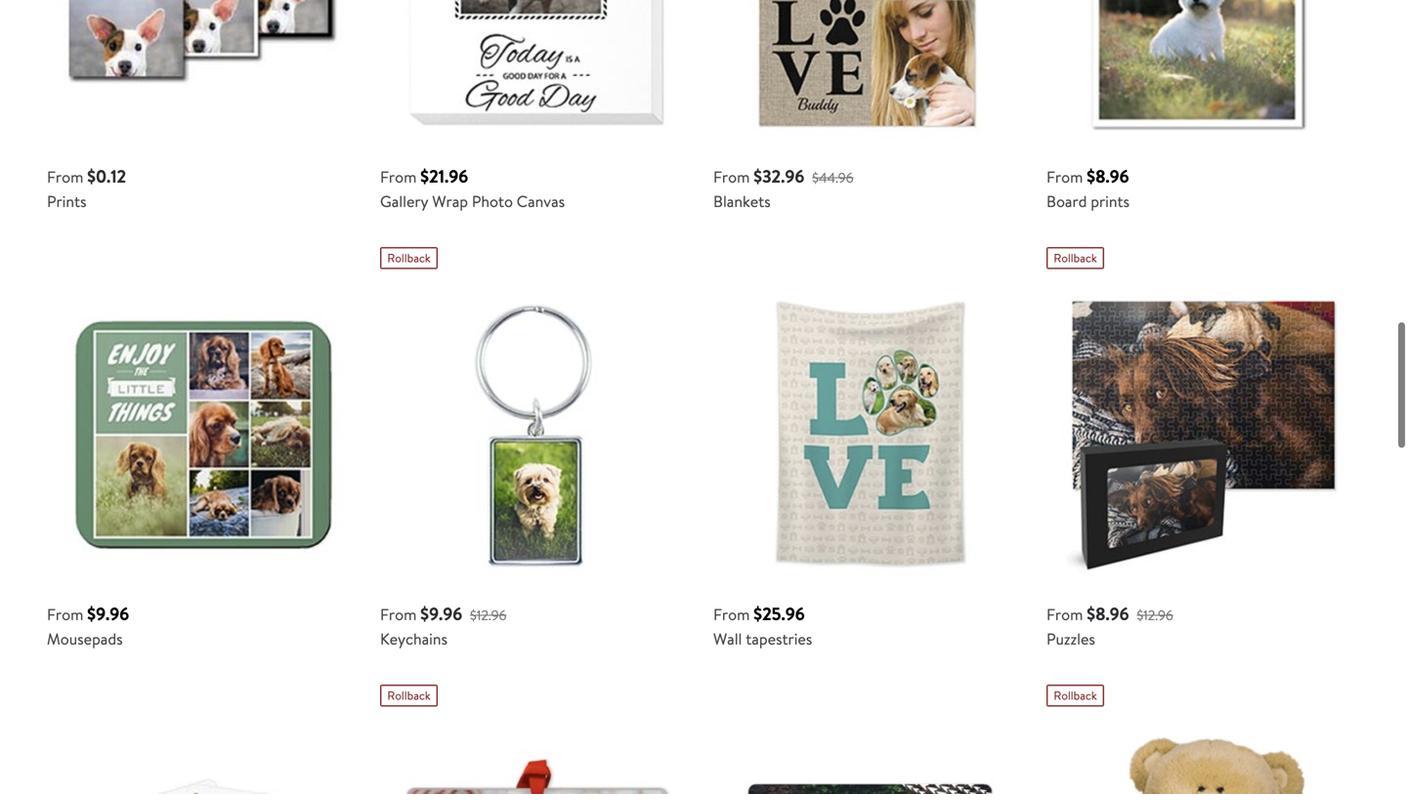 Task type: locate. For each thing, give the bounding box(es) containing it.
from up gallery
[[380, 166, 417, 188]]

from for from $9.96 $12.96 keychains
[[380, 604, 417, 626]]

0 horizontal spatial $9.96
[[87, 602, 129, 627]]

rollback down gallery
[[387, 250, 431, 266]]

from up puzzles
[[1047, 604, 1083, 626]]

rollback down puzzles
[[1054, 688, 1097, 704]]

from $0.12 prints
[[47, 164, 126, 212]]

rollback down keychains
[[387, 688, 431, 704]]

$9.96 up keychains
[[420, 602, 463, 627]]

mousepad image
[[47, 280, 361, 593]]

$12.96
[[470, 606, 507, 625], [1137, 606, 1174, 625]]

from $8.96 board prints
[[1047, 164, 1130, 212]]

teddy bear image
[[1047, 717, 1361, 795]]

canvas prints image
[[380, 0, 694, 155]]

rollback button down board
[[1047, 247, 1105, 270]]

ornament image
[[380, 717, 694, 795]]

keychains
[[380, 629, 448, 650]]

from up mousepads
[[47, 604, 83, 626]]

$9.96 for from $9.96 mousepads
[[87, 602, 129, 627]]

rollback
[[387, 250, 431, 266], [1054, 250, 1097, 266], [387, 688, 431, 704], [1054, 688, 1097, 704]]

2 $8.96 from the top
[[1087, 602, 1130, 627]]

from $25.96 wall tapestries
[[714, 602, 813, 650]]

$9.96 inside "from $9.96 mousepads"
[[87, 602, 129, 627]]

$8.96 inside from $8.96 $12.96 puzzles
[[1087, 602, 1130, 627]]

from inside from $21.96 gallery wrap photo canvas
[[380, 166, 417, 188]]

from for from $8.96 $12.96 puzzles
[[1047, 604, 1083, 626]]

wall
[[714, 629, 742, 650]]

$9.96
[[87, 602, 129, 627], [420, 602, 463, 627]]

from inside from $9.96 $12.96 keychains
[[380, 604, 417, 626]]

$32.96
[[754, 164, 805, 189]]

$12.96 inside from $9.96 $12.96 keychains
[[470, 606, 507, 625]]

from up wall
[[714, 604, 750, 626]]

from inside from $8.96 $12.96 puzzles
[[1047, 604, 1083, 626]]

from up prints
[[47, 166, 83, 188]]

from $9.96 $12.96 keychains
[[380, 602, 507, 650]]

1 horizontal spatial $12.96
[[1137, 606, 1174, 625]]

from inside the from $0.12 prints
[[47, 166, 83, 188]]

2 $12.96 from the left
[[1137, 606, 1174, 625]]

gallery
[[380, 191, 429, 212]]

prints image
[[47, 0, 361, 155]]

1 horizontal spatial $9.96
[[420, 602, 463, 627]]

0 horizontal spatial $12.96
[[470, 606, 507, 625]]

$8.96 inside from $8.96 board prints
[[1087, 164, 1130, 189]]

from inside from $32.96 $44.96 blankets
[[714, 166, 750, 188]]

$8.96 up puzzles
[[1087, 602, 1130, 627]]

from up keychains
[[380, 604, 417, 626]]

1 $12.96 from the left
[[470, 606, 507, 625]]

canvas
[[517, 191, 565, 212]]

wrap
[[432, 191, 468, 212]]

magnets image
[[714, 717, 1027, 795]]

$8.96 for from $8.96 $12.96 puzzles
[[1087, 602, 1130, 627]]

1 $8.96 from the top
[[1087, 164, 1130, 189]]

from up board
[[1047, 166, 1083, 188]]

$12.96 inside from $8.96 $12.96 puzzles
[[1137, 606, 1174, 625]]

wall tapestries image
[[714, 280, 1027, 593]]

from inside "from $9.96 mousepads"
[[47, 604, 83, 626]]

from inside from $8.96 board prints
[[1047, 166, 1083, 188]]

$25.96
[[754, 602, 805, 627]]

1 $9.96 from the left
[[87, 602, 129, 627]]

from for from $21.96 gallery wrap photo canvas
[[380, 166, 417, 188]]

$12.96 for $9.96
[[470, 606, 507, 625]]

$9.96 inside from $9.96 $12.96 keychains
[[420, 602, 463, 627]]

$9.96 up mousepads
[[87, 602, 129, 627]]

rollback for rollback button below puzzles
[[1054, 688, 1097, 704]]

tapestries
[[746, 629, 813, 650]]

rollback button
[[380, 247, 438, 270], [1047, 247, 1105, 270], [380, 685, 438, 707], [1047, 685, 1105, 707]]

from up blankets
[[714, 166, 750, 188]]

prints
[[47, 191, 87, 212]]

from $21.96 gallery wrap photo canvas
[[380, 164, 565, 212]]

$8.96
[[1087, 164, 1130, 189], [1087, 602, 1130, 627]]

rollback down board
[[1054, 250, 1097, 266]]

0 vertical spatial $8.96
[[1087, 164, 1130, 189]]

from
[[47, 166, 83, 188], [380, 166, 417, 188], [714, 166, 750, 188], [1047, 166, 1083, 188], [47, 604, 83, 626], [380, 604, 417, 626], [714, 604, 750, 626], [1047, 604, 1083, 626]]

$8.96 up the prints
[[1087, 164, 1130, 189]]

1 vertical spatial $8.96
[[1087, 602, 1130, 627]]

from inside from $25.96 wall tapestries
[[714, 604, 750, 626]]

2 $9.96 from the left
[[420, 602, 463, 627]]

from for from $32.96 $44.96 blankets
[[714, 166, 750, 188]]

$0.12
[[87, 164, 126, 189]]

prints
[[1091, 191, 1130, 212]]



Task type: vqa. For each thing, say whether or not it's contained in the screenshot.
Arched's $ 1 . 46 $3.48
no



Task type: describe. For each thing, give the bounding box(es) containing it.
$44.96
[[812, 168, 854, 187]]

rollback for rollback button under gallery
[[387, 250, 431, 266]]

puzzle image
[[1047, 280, 1361, 593]]

$8.96 for from $8.96 board prints
[[1087, 164, 1130, 189]]

from for from $0.12 prints
[[47, 166, 83, 188]]

mousepads
[[47, 629, 123, 650]]

board
[[1047, 191, 1087, 212]]

rollback for rollback button underneath board
[[1054, 250, 1097, 266]]

rollback for rollback button below keychains
[[387, 688, 431, 704]]

rollback button down gallery
[[380, 247, 438, 270]]

from $32.96 $44.96 blankets
[[714, 164, 854, 212]]

board print image
[[1047, 0, 1361, 155]]

blankets image
[[714, 0, 1027, 155]]

from for from $9.96 mousepads
[[47, 604, 83, 626]]

$9.96 for from $9.96 $12.96 keychains
[[420, 602, 463, 627]]

puzzles
[[1047, 629, 1096, 650]]

photo
[[472, 191, 513, 212]]

from for from $25.96 wall tapestries
[[714, 604, 750, 626]]

keychain image
[[380, 280, 694, 593]]

from for from $8.96 board prints
[[1047, 166, 1083, 188]]

$21.96
[[420, 164, 468, 189]]

from $8.96 $12.96 puzzles
[[1047, 602, 1174, 650]]

$12.96 for $8.96
[[1137, 606, 1174, 625]]

rollback button down puzzles
[[1047, 685, 1105, 707]]

from $9.96 mousepads
[[47, 602, 129, 650]]

blankets
[[714, 191, 771, 212]]

rollback button down keychains
[[380, 685, 438, 707]]

playing card image
[[47, 717, 361, 795]]



